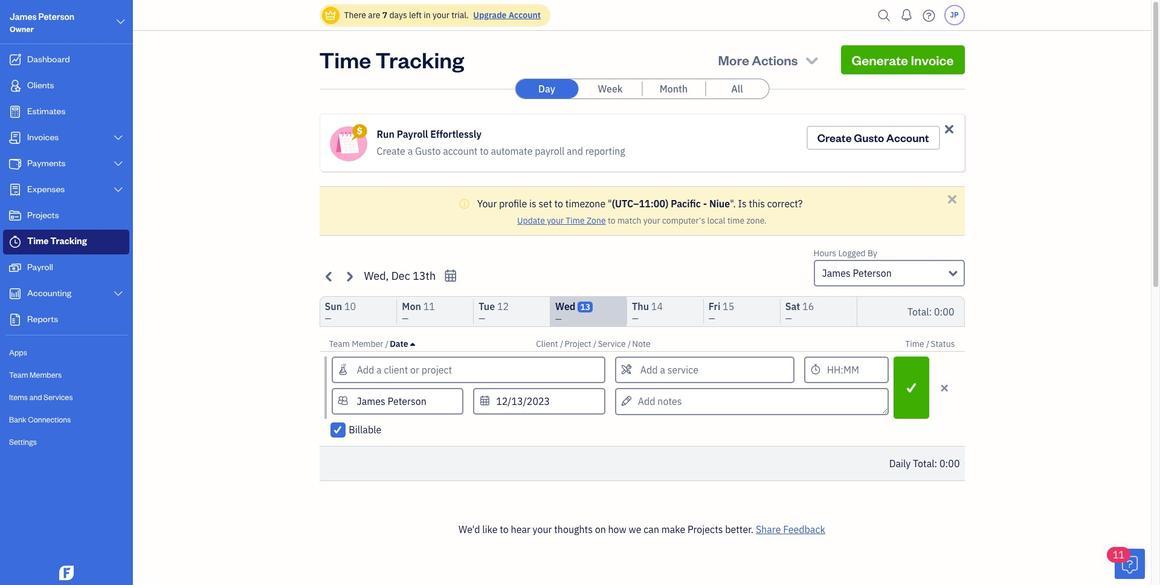 Task type: describe. For each thing, give the bounding box(es) containing it.
better.
[[726, 524, 754, 536]]

time link
[[906, 339, 927, 349]]

— for thu
[[632, 313, 639, 324]]

james peterson owner
[[10, 11, 74, 34]]

Date in MM/DD/YYYY format text field
[[473, 388, 606, 415]]

account inside button
[[887, 131, 929, 144]]

7
[[383, 10, 388, 21]]

members
[[30, 370, 62, 380]]

gusto inside run payroll effortlessly create a gusto account to automate payroll and reporting
[[415, 145, 441, 157]]

1 / from the left
[[386, 339, 389, 349]]

update your time zone link
[[518, 215, 606, 226]]

reports link
[[3, 308, 129, 332]]

your right hear
[[533, 524, 552, 536]]

project
[[565, 339, 592, 349]]

thu
[[632, 300, 649, 313]]

time down there
[[319, 45, 371, 74]]

payments link
[[3, 152, 129, 177]]

profile
[[499, 198, 527, 210]]

13th
[[413, 269, 436, 283]]

all
[[732, 83, 743, 95]]

james peterson
[[822, 267, 892, 279]]

13
[[580, 302, 591, 313]]

billable
[[349, 424, 382, 436]]

time down timezone on the top
[[566, 215, 585, 226]]

to right the zone
[[608, 215, 616, 226]]

Add notes text field
[[615, 388, 889, 415]]

status
[[931, 339, 955, 349]]

upgrade account link
[[471, 10, 541, 21]]

-
[[703, 198, 707, 210]]

1 horizontal spatial projects
[[688, 524, 723, 536]]

week link
[[579, 79, 642, 99]]

— for wed
[[556, 314, 562, 325]]

bank connections
[[9, 415, 71, 424]]

create gusto account button
[[807, 126, 940, 150]]

expenses link
[[3, 178, 129, 203]]

to inside run payroll effortlessly create a gusto account to automate payroll and reporting
[[480, 145, 489, 157]]

trial.
[[452, 10, 469, 21]]

client / project / service / note
[[536, 339, 651, 349]]

0 vertical spatial account
[[509, 10, 541, 21]]

chevron large down image for expenses
[[113, 185, 124, 195]]

notifications image
[[897, 3, 917, 27]]

create inside button
[[818, 131, 852, 144]]

niue
[[710, 198, 730, 210]]

— for sat
[[786, 313, 792, 324]]

services
[[44, 392, 73, 402]]

12
[[497, 300, 509, 313]]

tue
[[479, 300, 495, 313]]

team members link
[[3, 365, 129, 386]]

clients link
[[3, 74, 129, 99]]

timer image
[[8, 236, 22, 248]]

payroll inside run payroll effortlessly create a gusto account to automate payroll and reporting
[[397, 128, 428, 140]]

feedback
[[784, 524, 826, 536]]

apps
[[9, 348, 27, 357]]

caretup image
[[410, 339, 415, 349]]

money image
[[8, 262, 22, 274]]

hours
[[814, 248, 837, 259]]

pacific
[[671, 198, 701, 210]]

there are 7 days left in your trial. upgrade account
[[344, 10, 541, 21]]

chevron large down image for accounting
[[113, 289, 124, 299]]

report image
[[8, 314, 22, 326]]

month link
[[643, 79, 705, 99]]

main element
[[0, 0, 163, 585]]

your down set
[[547, 215, 564, 226]]

estimate image
[[8, 106, 22, 118]]

accounting link
[[3, 282, 129, 306]]

your right the in
[[433, 10, 450, 21]]

previous day image
[[323, 269, 336, 283]]

expenses
[[27, 183, 65, 195]]

day
[[539, 83, 556, 95]]

settings
[[9, 437, 37, 447]]

date link
[[390, 339, 415, 349]]

clients
[[27, 79, 54, 91]]

team for team members
[[9, 370, 28, 380]]

like
[[483, 524, 498, 536]]

5 / from the left
[[927, 339, 930, 349]]

sun
[[325, 300, 342, 313]]

Add a name text field
[[333, 389, 463, 413]]

search image
[[875, 6, 894, 24]]

payment image
[[8, 158, 22, 170]]

logged
[[839, 248, 866, 259]]

payroll
[[535, 145, 565, 157]]

Duration text field
[[804, 357, 889, 383]]

zone.
[[747, 215, 767, 226]]

upgrade
[[474, 10, 507, 21]]

dashboard image
[[8, 54, 22, 66]]

project link
[[565, 339, 594, 349]]

apps link
[[3, 342, 129, 363]]

zone
[[587, 215, 606, 226]]

Add a service text field
[[616, 358, 794, 382]]

— for fri
[[709, 313, 716, 324]]

to right like
[[500, 524, 509, 536]]

generate invoice button
[[841, 45, 965, 74]]

11 inside the 'mon 11 —'
[[424, 300, 435, 313]]

sun 10 —
[[325, 300, 356, 324]]

payroll inside payroll link
[[27, 261, 53, 273]]

crown image
[[324, 9, 337, 21]]

project image
[[8, 210, 22, 222]]

to right set
[[555, 198, 563, 210]]

jp button
[[945, 5, 965, 25]]

11 inside "dropdown button"
[[1114, 549, 1125, 561]]

note
[[633, 339, 651, 349]]

time left the status link
[[906, 339, 925, 349]]

peterson for james peterson owner
[[38, 11, 74, 22]]

this
[[749, 198, 765, 210]]

reporting
[[586, 145, 625, 157]]

set
[[539, 198, 552, 210]]

james for james peterson owner
[[10, 11, 37, 22]]

tue 12 —
[[479, 300, 509, 324]]

all link
[[706, 79, 769, 99]]

daily
[[890, 458, 911, 470]]

invoices
[[27, 131, 59, 143]]

member
[[352, 339, 384, 349]]

invoice
[[911, 51, 954, 68]]

automate
[[491, 145, 533, 157]]

1 vertical spatial 0:00
[[940, 458, 960, 470]]

wed 13 —
[[556, 300, 591, 325]]

day link
[[516, 79, 579, 99]]

are
[[368, 10, 381, 21]]

and inside main element
[[29, 392, 42, 402]]

wed
[[556, 300, 576, 313]]

service link
[[598, 339, 628, 349]]

1 horizontal spatial tracking
[[376, 45, 464, 74]]

sat
[[786, 300, 801, 313]]

resource center badge image
[[1115, 549, 1146, 579]]



Task type: locate. For each thing, give the bounding box(es) containing it.
gusto inside button
[[854, 131, 885, 144]]

create gusto account
[[818, 131, 929, 144]]

thu 14 —
[[632, 300, 663, 324]]

payments
[[27, 157, 66, 169]]

— for sun
[[325, 313, 332, 324]]

10
[[345, 300, 356, 313]]

thoughts
[[554, 524, 593, 536]]

account right upgrade
[[509, 10, 541, 21]]

peterson inside james peterson owner
[[38, 11, 74, 22]]

1 vertical spatial gusto
[[415, 145, 441, 157]]

wed, dec 13th
[[364, 269, 436, 283]]

1 horizontal spatial and
[[567, 145, 583, 157]]

dashboard link
[[3, 48, 129, 73]]

run payroll effortlessly create a gusto account to automate payroll and reporting
[[377, 128, 625, 157]]

generate
[[852, 51, 909, 68]]

total right daily
[[913, 458, 935, 470]]

— inside tue 12 —
[[479, 313, 486, 324]]

payroll up 'a'
[[397, 128, 428, 140]]

is
[[530, 198, 537, 210]]

1 vertical spatial chevron large down image
[[113, 133, 124, 143]]

1 vertical spatial tracking
[[50, 235, 87, 247]]

time right timer image at the left top of page
[[27, 235, 49, 247]]

0 vertical spatial 11
[[424, 300, 435, 313]]

1 horizontal spatial peterson
[[853, 267, 892, 279]]

1 chevron large down image from the top
[[113, 159, 124, 169]]

2 / from the left
[[560, 339, 564, 349]]

times image
[[946, 192, 960, 206]]

projects inside main element
[[27, 209, 59, 221]]

in
[[424, 10, 431, 21]]

0 horizontal spatial create
[[377, 145, 406, 157]]

total
[[908, 306, 930, 318], [913, 458, 935, 470]]

1 horizontal spatial :
[[935, 458, 938, 470]]

1 horizontal spatial gusto
[[854, 131, 885, 144]]

0 vertical spatial 0:00
[[935, 306, 955, 318]]

log time image
[[905, 382, 919, 394]]

chevron large down image inside invoices link
[[113, 133, 124, 143]]

there
[[344, 10, 366, 21]]

james up owner
[[10, 11, 37, 22]]

14
[[652, 300, 663, 313]]

update your time zone to match your computer's local time zone.
[[518, 215, 767, 226]]

share
[[756, 524, 781, 536]]

3 chevron large down image from the top
[[113, 289, 124, 299]]

we'd
[[459, 524, 480, 536]]

client image
[[8, 80, 22, 92]]

".
[[730, 198, 736, 210]]

2 vertical spatial chevron large down image
[[113, 289, 124, 299]]

peterson for james peterson
[[853, 267, 892, 279]]

0 vertical spatial projects
[[27, 209, 59, 221]]

0 horizontal spatial account
[[509, 10, 541, 21]]

2 chevron large down image from the top
[[113, 185, 124, 195]]

1 vertical spatial james
[[822, 267, 851, 279]]

timezone
[[566, 198, 606, 210]]

team
[[329, 339, 350, 349], [9, 370, 28, 380]]

time tracking link
[[3, 230, 129, 255]]

choose a date image
[[444, 269, 458, 283]]

items and services
[[9, 392, 73, 402]]

— inside wed 13 —
[[556, 314, 562, 325]]

tracking down projects link on the left of the page
[[50, 235, 87, 247]]

make
[[662, 524, 686, 536]]

more actions button
[[708, 45, 832, 74]]

1 vertical spatial chevron large down image
[[113, 185, 124, 195]]

chevron large down image down payments link
[[113, 185, 124, 195]]

0 vertical spatial :
[[930, 306, 932, 318]]

james down hours logged by
[[822, 267, 851, 279]]

/ right client
[[560, 339, 564, 349]]

— inside the 'mon 11 —'
[[402, 313, 409, 324]]

0 vertical spatial payroll
[[397, 128, 428, 140]]

we
[[629, 524, 642, 536]]

chart image
[[8, 288, 22, 300]]

gusto
[[854, 131, 885, 144], [415, 145, 441, 157]]

1 horizontal spatial create
[[818, 131, 852, 144]]

we'd like to hear your thoughts on how we can make projects better. share feedback
[[459, 524, 826, 536]]

your profile is set to timezone " (utc–11:00) pacific - niue ". is this correct?
[[477, 198, 803, 210]]

— down tue
[[479, 313, 486, 324]]

0 vertical spatial and
[[567, 145, 583, 157]]

0 vertical spatial peterson
[[38, 11, 74, 22]]

— inside sat 16 —
[[786, 313, 792, 324]]

0 vertical spatial james
[[10, 11, 37, 22]]

local
[[708, 215, 726, 226]]

check image
[[332, 424, 343, 436]]

account
[[443, 145, 478, 157]]

team for team member /
[[329, 339, 350, 349]]

james peterson button
[[814, 260, 965, 287]]

16
[[803, 300, 814, 313]]

projects down the expenses
[[27, 209, 59, 221]]

items
[[9, 392, 28, 402]]

fri 15 —
[[709, 300, 735, 324]]

how
[[608, 524, 627, 536]]

/ left the status link
[[927, 339, 930, 349]]

1 vertical spatial create
[[377, 145, 406, 157]]

chevron large down image
[[113, 159, 124, 169], [113, 185, 124, 195], [113, 289, 124, 299]]

date
[[390, 339, 408, 349]]

time tracking inside main element
[[27, 235, 87, 247]]

— down wed
[[556, 314, 562, 325]]

your down (utc–11:00) at the right
[[644, 215, 661, 226]]

0 horizontal spatial team
[[9, 370, 28, 380]]

update
[[518, 215, 545, 226]]

0 horizontal spatial james
[[10, 11, 37, 22]]

0 vertical spatial team
[[329, 339, 350, 349]]

match
[[618, 215, 642, 226]]

0:00 up the status link
[[935, 306, 955, 318]]

"
[[608, 198, 612, 210]]

team up items
[[9, 370, 28, 380]]

chevrondown image
[[804, 51, 821, 68]]

1 vertical spatial projects
[[688, 524, 723, 536]]

0 vertical spatial chevron large down image
[[113, 159, 124, 169]]

team members
[[9, 370, 62, 380]]

estimates link
[[3, 100, 129, 125]]

owner
[[10, 24, 34, 34]]

chevron large down image down payroll link
[[113, 289, 124, 299]]

chevron large down image inside payments link
[[113, 159, 124, 169]]

— for mon
[[402, 313, 409, 324]]

projects link
[[3, 204, 129, 229]]

hours logged by
[[814, 248, 878, 259]]

projects right make
[[688, 524, 723, 536]]

/ left note link
[[628, 339, 631, 349]]

1 horizontal spatial account
[[887, 131, 929, 144]]

next day image
[[342, 269, 356, 283]]

projects
[[27, 209, 59, 221], [688, 524, 723, 536]]

total up time link
[[908, 306, 930, 318]]

/ left service on the bottom of page
[[594, 339, 597, 349]]

payroll
[[397, 128, 428, 140], [27, 261, 53, 273]]

1 vertical spatial team
[[9, 370, 28, 380]]

1 vertical spatial peterson
[[853, 267, 892, 279]]

chevron large down image for payments
[[113, 159, 124, 169]]

week
[[598, 83, 623, 95]]

peterson up dashboard
[[38, 11, 74, 22]]

dashboard
[[27, 53, 70, 65]]

1 horizontal spatial james
[[822, 267, 851, 279]]

/ left date
[[386, 339, 389, 349]]

— inside "thu 14 —"
[[632, 313, 639, 324]]

0 vertical spatial time tracking
[[319, 45, 464, 74]]

peterson
[[38, 11, 74, 22], [853, 267, 892, 279]]

0 horizontal spatial projects
[[27, 209, 59, 221]]

— for tue
[[479, 313, 486, 324]]

hear
[[511, 524, 531, 536]]

go to help image
[[920, 6, 939, 24]]

:
[[930, 306, 932, 318], [935, 458, 938, 470]]

1 vertical spatial time tracking
[[27, 235, 87, 247]]

1 horizontal spatial team
[[329, 339, 350, 349]]

and right payroll
[[567, 145, 583, 157]]

0 vertical spatial chevron large down image
[[115, 15, 126, 29]]

team left member
[[329, 339, 350, 349]]

account
[[509, 10, 541, 21], [887, 131, 929, 144]]

your
[[477, 198, 497, 210]]

invoice image
[[8, 132, 22, 144]]

james inside james peterson owner
[[10, 11, 37, 22]]

— down the sat at the right
[[786, 313, 792, 324]]

3 / from the left
[[594, 339, 597, 349]]

tracking inside time tracking link
[[50, 235, 87, 247]]

time inside main element
[[27, 235, 49, 247]]

— down fri
[[709, 313, 716, 324]]

11 button
[[1107, 547, 1146, 579]]

0 horizontal spatial 11
[[424, 300, 435, 313]]

info image
[[459, 196, 475, 211]]

0 horizontal spatial gusto
[[415, 145, 441, 157]]

/
[[386, 339, 389, 349], [560, 339, 564, 349], [594, 339, 597, 349], [628, 339, 631, 349], [927, 339, 930, 349]]

— down mon at the bottom
[[402, 313, 409, 324]]

left
[[409, 10, 422, 21]]

chevron large down image down invoices link
[[113, 159, 124, 169]]

1 vertical spatial 11
[[1114, 549, 1125, 561]]

peterson down by
[[853, 267, 892, 279]]

0 horizontal spatial and
[[29, 392, 42, 402]]

— down sun
[[325, 313, 332, 324]]

peterson inside james peterson dropdown button
[[853, 267, 892, 279]]

0 horizontal spatial tracking
[[50, 235, 87, 247]]

1 horizontal spatial payroll
[[397, 128, 428, 140]]

status link
[[931, 339, 955, 349]]

account left close icon
[[887, 131, 929, 144]]

0 vertical spatial tracking
[[376, 45, 464, 74]]

time tracking down projects link on the left of the page
[[27, 235, 87, 247]]

expense image
[[8, 184, 22, 196]]

: right daily
[[935, 458, 938, 470]]

cancel image
[[939, 381, 951, 395]]

time / status
[[906, 339, 955, 349]]

to right the account
[[480, 145, 489, 157]]

create inside run payroll effortlessly create a gusto account to automate payroll and reporting
[[377, 145, 406, 157]]

1 vertical spatial payroll
[[27, 261, 53, 273]]

1 vertical spatial account
[[887, 131, 929, 144]]

0 vertical spatial gusto
[[854, 131, 885, 144]]

payroll link
[[3, 256, 129, 281]]

tracking down left
[[376, 45, 464, 74]]

0:00 right daily
[[940, 458, 960, 470]]

team inside main element
[[9, 370, 28, 380]]

— down thu
[[632, 313, 639, 324]]

on
[[595, 524, 606, 536]]

time tracking down days
[[319, 45, 464, 74]]

close image
[[943, 122, 957, 136]]

a
[[408, 145, 413, 157]]

to
[[480, 145, 489, 157], [555, 198, 563, 210], [608, 215, 616, 226], [500, 524, 509, 536]]

0 horizontal spatial peterson
[[38, 11, 74, 22]]

sat 16 —
[[786, 300, 814, 324]]

0 vertical spatial total
[[908, 306, 930, 318]]

and inside run payroll effortlessly create a gusto account to automate payroll and reporting
[[567, 145, 583, 157]]

4 / from the left
[[628, 339, 631, 349]]

effortlessly
[[431, 128, 482, 140]]

james
[[10, 11, 37, 22], [822, 267, 851, 279]]

payroll right money icon
[[27, 261, 53, 273]]

1 horizontal spatial time tracking
[[319, 45, 464, 74]]

mon 11 —
[[402, 300, 435, 324]]

james for james peterson
[[822, 267, 851, 279]]

james inside dropdown button
[[822, 267, 851, 279]]

0:00
[[935, 306, 955, 318], [940, 458, 960, 470]]

client
[[536, 339, 558, 349]]

mon
[[402, 300, 421, 313]]

1 horizontal spatial 11
[[1114, 549, 1125, 561]]

0 horizontal spatial :
[[930, 306, 932, 318]]

0 vertical spatial create
[[818, 131, 852, 144]]

: up time / status
[[930, 306, 932, 318]]

daily total : 0:00
[[890, 458, 960, 470]]

time
[[728, 215, 745, 226]]

Add a client or project text field
[[333, 358, 604, 382]]

and right items
[[29, 392, 42, 402]]

1 vertical spatial and
[[29, 392, 42, 402]]

freshbooks image
[[57, 566, 76, 580]]

chevron large down image
[[115, 15, 126, 29], [113, 133, 124, 143]]

bank connections link
[[3, 409, 129, 430]]

— inside sun 10 —
[[325, 313, 332, 324]]

— inside fri 15 —
[[709, 313, 716, 324]]

total : 0:00
[[908, 306, 955, 318]]

0 horizontal spatial time tracking
[[27, 235, 87, 247]]

0 horizontal spatial payroll
[[27, 261, 53, 273]]

1 vertical spatial :
[[935, 458, 938, 470]]

1 vertical spatial total
[[913, 458, 935, 470]]



Task type: vqa. For each thing, say whether or not it's contained in the screenshot.


